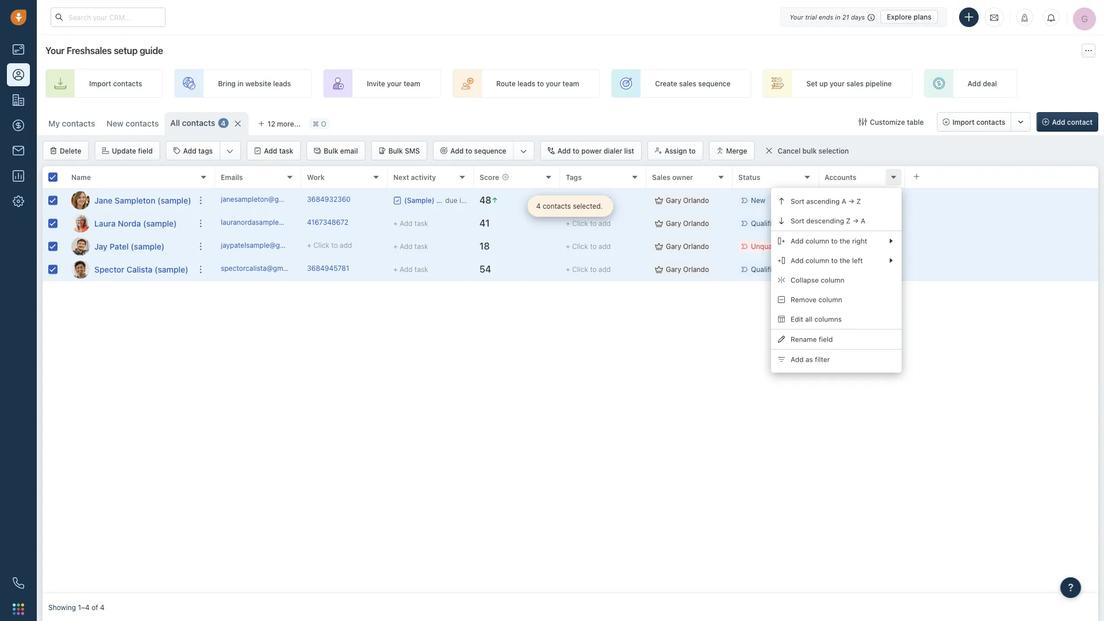 Task type: locate. For each thing, give the bounding box(es) containing it.
1 horizontal spatial import
[[953, 118, 975, 126]]

0 horizontal spatial field
[[138, 147, 153, 155]]

set
[[807, 79, 818, 87]]

0 horizontal spatial team
[[404, 79, 420, 87]]

import contacts down the setup
[[89, 79, 142, 87]]

0 vertical spatial j image
[[71, 191, 90, 210]]

table
[[907, 118, 924, 126]]

(sample) up spector calista (sample)
[[131, 242, 164, 251]]

spectorcalista@gmail.com
[[221, 264, 306, 272]]

1 row group from the left
[[43, 189, 215, 281]]

1 vertical spatial + add task
[[393, 242, 428, 250]]

column for add column to the left
[[806, 256, 829, 265]]

laura norda (sample) link
[[94, 218, 177, 229]]

set up your sales pipeline link
[[763, 69, 913, 98]]

→ down "widgetz.io (sample)" link in the top of the page
[[853, 217, 859, 225]]

new down status
[[751, 196, 766, 204]]

click for 54
[[572, 265, 588, 273]]

field for rename field
[[819, 335, 833, 343]]

menu containing sort ascending a → z
[[771, 188, 902, 373]]

bulk
[[803, 147, 817, 155]]

column for remove column
[[819, 296, 842, 304]]

your left freshsales
[[45, 45, 65, 56]]

add inside menu item
[[791, 355, 804, 363]]

0 horizontal spatial bulk
[[324, 147, 338, 155]]

column for add column to the right
[[806, 237, 829, 245]]

1 horizontal spatial new
[[751, 196, 766, 204]]

4 right of
[[100, 603, 105, 611]]

(sample) inside spector calista (sample) link
[[155, 265, 188, 274]]

new up update
[[107, 119, 124, 128]]

0 vertical spatial sequence
[[698, 79, 731, 87]]

bulk inside button
[[324, 147, 338, 155]]

column inside collapse column menu item
[[821, 276, 845, 284]]

2 vertical spatial 4
[[100, 603, 105, 611]]

edit
[[791, 315, 803, 323]]

your left the trial
[[790, 13, 804, 21]]

j image left jane
[[71, 191, 90, 210]]

bulk email
[[324, 147, 358, 155]]

phone element
[[7, 572, 30, 595]]

the for right
[[840, 237, 850, 245]]

o
[[321, 120, 326, 128]]

+ click to add
[[566, 196, 611, 204], [566, 219, 611, 227], [566, 242, 611, 250], [566, 265, 611, 273]]

0 horizontal spatial new
[[107, 119, 124, 128]]

(sample) up left
[[849, 242, 877, 250]]

qualified up unqualified
[[751, 219, 780, 227]]

press space to deselect this row. row
[[43, 189, 215, 212], [215, 189, 1098, 212], [43, 212, 215, 235], [215, 212, 1098, 235], [43, 235, 215, 258], [215, 235, 1098, 258], [43, 258, 215, 281], [215, 258, 1098, 281]]

0 vertical spatial import
[[89, 79, 111, 87]]

2 leads from the left
[[518, 79, 535, 87]]

import down add deal link
[[953, 118, 975, 126]]

3684932360
[[307, 195, 351, 203]]

2 angle down image from the left
[[520, 146, 527, 157]]

1 j image from the top
[[71, 191, 90, 210]]

showing
[[48, 603, 76, 611]]

1 qualified from the top
[[751, 219, 780, 227]]

4 + click to add from the top
[[566, 265, 611, 273]]

customize table button
[[852, 112, 931, 132]]

new
[[107, 119, 124, 128], [751, 196, 766, 204]]

gary
[[666, 196, 681, 204], [666, 219, 681, 227], [666, 242, 681, 250], [666, 265, 681, 273]]

collapse
[[791, 276, 819, 284]]

1 vertical spatial container_wx8msf4aqz5i3rn1 image
[[655, 196, 663, 204]]

jay
[[94, 242, 108, 251]]

column
[[806, 237, 829, 245], [806, 256, 829, 265], [821, 276, 845, 284], [819, 296, 842, 304]]

to inside group
[[466, 147, 472, 155]]

4 orlando from the top
[[683, 265, 709, 273]]

→
[[848, 197, 855, 205], [853, 217, 859, 225]]

cell for 18
[[905, 235, 1098, 258]]

import contacts inside the import contacts button
[[953, 118, 1006, 126]]

0 vertical spatial container_wx8msf4aqz5i3rn1 image
[[859, 118, 867, 126]]

1 vertical spatial import
[[953, 118, 975, 126]]

1 the from the top
[[840, 237, 850, 245]]

list
[[624, 147, 634, 155]]

2 cell from the top
[[905, 212, 1098, 235]]

corp
[[831, 242, 847, 250]]

of
[[92, 603, 98, 611]]

0 horizontal spatial leads
[[273, 79, 291, 87]]

0 vertical spatial →
[[848, 197, 855, 205]]

(sample) down left
[[857, 265, 886, 273]]

cell
[[905, 189, 1098, 212], [905, 212, 1098, 235], [905, 235, 1098, 258], [905, 258, 1098, 281]]

3 your from the left
[[830, 79, 845, 87]]

accounts
[[825, 173, 857, 181]]

0 vertical spatial sort
[[791, 197, 804, 205]]

(sample) inside jay patel (sample) link
[[131, 242, 164, 251]]

click for 18
[[572, 242, 588, 250]]

new inside press space to deselect this row. "row"
[[751, 196, 766, 204]]

0 horizontal spatial your
[[387, 79, 402, 87]]

2 vertical spatial + add task
[[393, 265, 428, 273]]

my contacts
[[48, 119, 95, 128]]

48
[[480, 195, 491, 206]]

qualified for 41
[[751, 219, 780, 227]]

1 vertical spatial the
[[840, 256, 850, 265]]

(sample) up right
[[857, 219, 885, 227]]

sort left descending at the top
[[791, 217, 804, 225]]

bulk email button
[[307, 141, 365, 160]]

grid containing 48
[[43, 165, 1098, 594]]

update
[[112, 147, 136, 155]]

+ click to add for 41
[[566, 219, 611, 227]]

add task
[[264, 147, 293, 155]]

1 gary from the top
[[666, 196, 681, 204]]

1 horizontal spatial sequence
[[698, 79, 731, 87]]

1 vertical spatial qualified
[[751, 265, 780, 273]]

3 gary from the top
[[666, 242, 681, 250]]

0 horizontal spatial 4
[[100, 603, 105, 611]]

angle down image
[[227, 146, 234, 157], [520, 146, 527, 157]]

bring in website leads
[[218, 79, 291, 87]]

1 angle down image from the left
[[227, 146, 234, 157]]

sequence right create
[[698, 79, 731, 87]]

column down descending at the top
[[806, 237, 829, 245]]

orlando for 41
[[683, 219, 709, 227]]

remove column menu item
[[771, 290, 902, 309]]

1 horizontal spatial 4
[[221, 119, 226, 127]]

18
[[480, 241, 490, 252]]

bring in website leads link
[[174, 69, 312, 98]]

1 vertical spatial sequence
[[474, 147, 506, 155]]

add for add tags
[[183, 147, 196, 155]]

import contacts for "import contacts" link
[[89, 79, 142, 87]]

2 orlando from the top
[[683, 219, 709, 227]]

the for left
[[840, 256, 850, 265]]

1 horizontal spatial leads
[[518, 79, 535, 87]]

container_wx8msf4aqz5i3rn1 image
[[765, 147, 773, 155], [393, 196, 401, 204], [655, 219, 663, 227], [655, 242, 663, 250]]

1 horizontal spatial z
[[857, 197, 861, 205]]

0 vertical spatial import contacts
[[89, 79, 142, 87]]

add as filter menu item
[[771, 350, 902, 369]]

1 gary orlando from the top
[[666, 196, 709, 204]]

contact
[[1067, 118, 1093, 126]]

1 horizontal spatial field
[[819, 335, 833, 343]]

2 gary orlando from the top
[[666, 219, 709, 227]]

1 vertical spatial your
[[45, 45, 65, 56]]

1 horizontal spatial sales
[[847, 79, 864, 87]]

1 vertical spatial field
[[819, 335, 833, 343]]

(sample) up acme inc (sample) link
[[861, 196, 890, 204]]

delete
[[60, 147, 81, 155]]

columns
[[815, 315, 842, 323]]

1 horizontal spatial your
[[546, 79, 561, 87]]

4 right all contacts link
[[221, 119, 226, 127]]

0 horizontal spatial import contacts
[[89, 79, 142, 87]]

1 vertical spatial import contacts
[[953, 118, 1006, 126]]

team
[[404, 79, 420, 87], [563, 79, 579, 87]]

column down the 'techcave'
[[821, 276, 845, 284]]

delete button
[[43, 141, 89, 160]]

add tags group
[[166, 141, 241, 160]]

name column header
[[66, 166, 215, 189]]

add for add column to the right
[[791, 237, 804, 245]]

import contacts
[[89, 79, 142, 87], [953, 118, 1006, 126]]

0 vertical spatial new
[[107, 119, 124, 128]]

sequence for create sales sequence
[[698, 79, 731, 87]]

the left right
[[840, 237, 850, 245]]

j image left jay
[[71, 237, 90, 256]]

rename field
[[791, 335, 833, 343]]

field right update
[[138, 147, 153, 155]]

right
[[852, 237, 867, 245]]

sort ascending a → z menu item
[[771, 192, 902, 211]]

2 bulk from the left
[[388, 147, 403, 155]]

invite
[[367, 79, 385, 87]]

your for your trial ends in 21 days
[[790, 13, 804, 21]]

create sales sequence link
[[611, 69, 751, 98]]

bulk for bulk sms
[[388, 147, 403, 155]]

sequence up score
[[474, 147, 506, 155]]

sales right create
[[679, 79, 696, 87]]

s image
[[71, 260, 90, 279]]

0 horizontal spatial in
[[238, 79, 244, 87]]

sort
[[791, 197, 804, 205], [791, 217, 804, 225]]

3684945781 link
[[307, 263, 349, 276]]

row group containing jane sampleton (sample)
[[43, 189, 215, 281]]

set up your sales pipeline
[[807, 79, 892, 87]]

j image for jay patel (sample)
[[71, 237, 90, 256]]

name row
[[43, 166, 215, 189]]

qualified down unqualified
[[751, 265, 780, 273]]

3 gary orlando from the top
[[666, 242, 709, 250]]

import for the import contacts button
[[953, 118, 975, 126]]

add
[[599, 196, 611, 204], [599, 219, 611, 227], [340, 241, 352, 249], [599, 242, 611, 250], [599, 265, 611, 273]]

jaypatelsample@gmail.com
[[221, 241, 309, 249]]

new for new contacts
[[107, 119, 124, 128]]

2 vertical spatial container_wx8msf4aqz5i3rn1 image
[[655, 265, 663, 273]]

gary for 54
[[666, 265, 681, 273]]

4 gary orlando from the top
[[666, 265, 709, 273]]

1 vertical spatial →
[[853, 217, 859, 225]]

in left '21'
[[835, 13, 841, 21]]

(sample) inside 'laura norda (sample)' link
[[143, 219, 177, 228]]

angle down image for add to sequence
[[520, 146, 527, 157]]

⌘ o
[[313, 120, 326, 128]]

all
[[170, 118, 180, 128]]

gary orlando for 41
[[666, 219, 709, 227]]

bulk sms button
[[371, 141, 427, 160]]

3 cell from the top
[[905, 235, 1098, 258]]

contacts inside button
[[977, 118, 1006, 126]]

bulk left email on the top of page
[[324, 147, 338, 155]]

0 horizontal spatial your
[[45, 45, 65, 56]]

1 + add task from the top
[[393, 219, 428, 227]]

1 horizontal spatial in
[[835, 13, 841, 21]]

qualified for 54
[[751, 265, 780, 273]]

your right the invite
[[387, 79, 402, 87]]

add inside button
[[1052, 118, 1065, 126]]

route
[[496, 79, 516, 87]]

cell for 54
[[905, 258, 1098, 281]]

guide
[[140, 45, 163, 56]]

leads
[[273, 79, 291, 87], [518, 79, 535, 87]]

angle down image right tags at the top left
[[227, 146, 234, 157]]

3 + click to add from the top
[[566, 242, 611, 250]]

2 j image from the top
[[71, 237, 90, 256]]

3 orlando from the top
[[683, 242, 709, 250]]

column inside remove column menu item
[[819, 296, 842, 304]]

3 + add task from the top
[[393, 265, 428, 273]]

setup
[[114, 45, 138, 56]]

angle down image right add to sequence
[[520, 146, 527, 157]]

0 horizontal spatial a
[[842, 197, 846, 205]]

1 vertical spatial in
[[238, 79, 244, 87]]

merge
[[726, 147, 747, 155]]

import contacts group
[[937, 112, 1031, 132]]

qualified
[[751, 219, 780, 227], [751, 265, 780, 273]]

angle down image inside the add to sequence group
[[520, 146, 527, 157]]

edit all columns menu item
[[771, 309, 902, 329]]

e
[[825, 242, 829, 250]]

all
[[805, 315, 813, 323]]

0 vertical spatial + add task
[[393, 219, 428, 227]]

spector calista (sample)
[[94, 265, 188, 274]]

bulk sms
[[388, 147, 420, 155]]

sales owner
[[652, 173, 693, 181]]

0 horizontal spatial sequence
[[474, 147, 506, 155]]

1 horizontal spatial team
[[563, 79, 579, 87]]

column down 'e'
[[806, 256, 829, 265]]

angle down image for add tags
[[227, 146, 234, 157]]

1 horizontal spatial your
[[790, 13, 804, 21]]

1 horizontal spatial import contacts
[[953, 118, 1006, 126]]

bulk inside button
[[388, 147, 403, 155]]

z up acme inc (sample) link
[[857, 197, 861, 205]]

4 cell from the top
[[905, 258, 1098, 281]]

2 horizontal spatial 4
[[536, 202, 541, 210]]

task for 54
[[415, 265, 428, 273]]

jay patel (sample) link
[[94, 241, 164, 252]]

2 + add task from the top
[[393, 242, 428, 250]]

1 horizontal spatial bulk
[[388, 147, 403, 155]]

2 row group from the left
[[215, 189, 1098, 281]]

(sample) for jay patel (sample)
[[131, 242, 164, 251]]

1 horizontal spatial angle down image
[[520, 146, 527, 157]]

(sample) for laura norda (sample)
[[143, 219, 177, 228]]

the up the 'techcave'
[[840, 256, 850, 265]]

row group
[[43, 189, 215, 281], [215, 189, 1098, 281]]

4 left selected.
[[536, 202, 541, 210]]

column up columns at right
[[819, 296, 842, 304]]

0 vertical spatial field
[[138, 147, 153, 155]]

4 gary from the top
[[666, 265, 681, 273]]

0 horizontal spatial z
[[846, 217, 851, 225]]

0 vertical spatial 4
[[221, 119, 226, 127]]

click
[[572, 196, 588, 204], [572, 219, 588, 227], [313, 241, 329, 249], [572, 242, 588, 250], [572, 265, 588, 273]]

1 vertical spatial z
[[846, 217, 851, 225]]

(sample) inside jane sampleton (sample) link
[[157, 196, 191, 205]]

1 horizontal spatial a
[[861, 217, 865, 225]]

2 sort from the top
[[791, 217, 804, 225]]

2 horizontal spatial your
[[830, 79, 845, 87]]

1 bulk from the left
[[324, 147, 338, 155]]

0 vertical spatial the
[[840, 237, 850, 245]]

0 vertical spatial your
[[790, 13, 804, 21]]

in right bring
[[238, 79, 244, 87]]

press space to deselect this row. row containing 18
[[215, 235, 1098, 258]]

add for add contact
[[1052, 118, 1065, 126]]

techcave (sample)
[[825, 265, 886, 273]]

press space to deselect this row. row containing jane sampleton (sample)
[[43, 189, 215, 212]]

sequence
[[698, 79, 731, 87], [474, 147, 506, 155]]

(sample) down jane sampleton (sample) link
[[143, 219, 177, 228]]

jane
[[94, 196, 113, 205]]

next
[[393, 173, 409, 181]]

add for add column to the left
[[791, 256, 804, 265]]

filter
[[815, 355, 830, 363]]

1 leads from the left
[[273, 79, 291, 87]]

gary for 18
[[666, 242, 681, 250]]

bulk left sms on the top left of page
[[388, 147, 403, 155]]

sales left pipeline
[[847, 79, 864, 87]]

→ up inc
[[848, 197, 855, 205]]

gary orlando for 18
[[666, 242, 709, 250]]

contacts right my
[[62, 119, 95, 128]]

2 qualified from the top
[[751, 265, 780, 273]]

add deal
[[968, 79, 997, 87]]

press space to deselect this row. row containing spector calista (sample)
[[43, 258, 215, 281]]

2 the from the top
[[840, 256, 850, 265]]

import contacts down add deal
[[953, 118, 1006, 126]]

invite your team
[[367, 79, 420, 87]]

field down columns at right
[[819, 335, 833, 343]]

j image
[[71, 191, 90, 210], [71, 237, 90, 256]]

1 vertical spatial sort
[[791, 217, 804, 225]]

1 vertical spatial j image
[[71, 237, 90, 256]]

0 horizontal spatial angle down image
[[227, 146, 234, 157]]

leads right website
[[273, 79, 291, 87]]

sort left ascending
[[791, 197, 804, 205]]

your right route
[[546, 79, 561, 87]]

your freshsales setup guide
[[45, 45, 163, 56]]

contacts down the setup
[[113, 79, 142, 87]]

(sample) right sampleton
[[157, 196, 191, 205]]

your right up
[[830, 79, 845, 87]]

2 gary from the top
[[666, 219, 681, 227]]

selected.
[[573, 202, 603, 210]]

sequence inside button
[[474, 147, 506, 155]]

container_wx8msf4aqz5i3rn1 image inside customize table button
[[859, 118, 867, 126]]

grid
[[43, 165, 1098, 594]]

janesampleton@gmail.com link
[[221, 194, 308, 207]]

0 horizontal spatial import
[[89, 79, 111, 87]]

container_wx8msf4aqz5i3rn1 image for new
[[655, 196, 663, 204]]

angle down image inside add tags group
[[227, 146, 234, 157]]

field inside menu item
[[819, 335, 833, 343]]

techcave
[[825, 265, 855, 273]]

selection
[[819, 147, 849, 155]]

menu
[[771, 188, 902, 373]]

assign
[[665, 147, 687, 155]]

+ click to add for 18
[[566, 242, 611, 250]]

add for add as filter
[[791, 355, 804, 363]]

2 + click to add from the top
[[566, 219, 611, 227]]

import down your freshsales setup guide in the left top of the page
[[89, 79, 111, 87]]

contacts right all
[[182, 118, 215, 128]]

1 vertical spatial new
[[751, 196, 766, 204]]

bulk for bulk email
[[324, 147, 338, 155]]

⌘
[[313, 120, 319, 128]]

add for 54
[[599, 265, 611, 273]]

container_wx8msf4aqz5i3rn1 image
[[859, 118, 867, 126], [655, 196, 663, 204], [655, 265, 663, 273]]

(sample) right calista
[[155, 265, 188, 274]]

add task button
[[247, 141, 301, 160]]

field inside button
[[138, 147, 153, 155]]

leads right route
[[518, 79, 535, 87]]

1 sort from the top
[[791, 197, 804, 205]]

54
[[480, 264, 491, 275]]

z right acme
[[846, 217, 851, 225]]

import inside "import contacts" link
[[89, 79, 111, 87]]

0 horizontal spatial sales
[[679, 79, 696, 87]]

1 cell from the top
[[905, 189, 1098, 212]]

import inside the import contacts button
[[953, 118, 975, 126]]

0 vertical spatial qualified
[[751, 219, 780, 227]]

contacts down deal
[[977, 118, 1006, 126]]

patel
[[110, 242, 129, 251]]

plans
[[914, 13, 932, 21]]

1 your from the left
[[387, 79, 402, 87]]

gary orlando
[[666, 196, 709, 204], [666, 219, 709, 227], [666, 242, 709, 250], [666, 265, 709, 273]]

1 + click to add from the top
[[566, 196, 611, 204]]

add as filter
[[791, 355, 830, 363]]



Task type: describe. For each thing, give the bounding box(es) containing it.
import contacts button
[[937, 112, 1011, 132]]

assign to button
[[648, 141, 703, 160]]

assign to
[[665, 147, 696, 155]]

spectorcalista@gmail.com 3684945781
[[221, 264, 349, 272]]

l image
[[71, 214, 90, 233]]

sms
[[405, 147, 420, 155]]

add tags button
[[166, 141, 220, 160]]

e corp (sample) link
[[825, 242, 877, 250]]

import contacts for the import contacts button
[[953, 118, 1006, 126]]

add to sequence group
[[433, 141, 535, 160]]

add for add to power dialer list
[[558, 147, 571, 155]]

acme inc (sample) link
[[825, 219, 885, 227]]

(sample) for e corp (sample)
[[849, 242, 877, 250]]

field for update field
[[138, 147, 153, 155]]

collapse column menu item
[[771, 270, 902, 290]]

score
[[480, 173, 499, 181]]

1 team from the left
[[404, 79, 420, 87]]

add for add to sequence
[[450, 147, 464, 155]]

press space to deselect this row. row containing jay patel (sample)
[[43, 235, 215, 258]]

contacts up update field
[[126, 119, 159, 128]]

add for add task
[[264, 147, 277, 155]]

→ for z
[[848, 197, 855, 205]]

lauranordasample@gmail.com
[[221, 218, 319, 226]]

4 contacts selected.
[[536, 202, 603, 210]]

freshsales
[[67, 45, 112, 56]]

row group containing 48
[[215, 189, 1098, 281]]

add to sequence button
[[434, 141, 513, 160]]

task for 18
[[415, 242, 428, 250]]

add to sequence
[[450, 147, 506, 155]]

acme inc (sample)
[[825, 219, 885, 227]]

update field
[[112, 147, 153, 155]]

spector calista (sample) link
[[94, 264, 188, 275]]

new contacts
[[107, 119, 159, 128]]

+ add task for 54
[[393, 265, 428, 273]]

0 vertical spatial a
[[842, 197, 846, 205]]

task inside button
[[279, 147, 293, 155]]

2 team from the left
[[563, 79, 579, 87]]

add to power dialer list
[[558, 147, 634, 155]]

create
[[655, 79, 677, 87]]

route leads to your team
[[496, 79, 579, 87]]

12 more...
[[268, 120, 301, 128]]

import for "import contacts" link
[[89, 79, 111, 87]]

container_wx8msf4aqz5i3rn1 image for qualified
[[655, 265, 663, 273]]

column for collapse column
[[821, 276, 845, 284]]

more...
[[277, 120, 301, 128]]

bring
[[218, 79, 236, 87]]

jane sampleton (sample) link
[[94, 195, 191, 206]]

3684945781
[[307, 264, 349, 272]]

next activity
[[393, 173, 436, 181]]

Search your CRM... text field
[[51, 7, 166, 27]]

orlando for 18
[[683, 242, 709, 250]]

3684932360 link
[[307, 194, 351, 207]]

website
[[245, 79, 271, 87]]

add contact button
[[1037, 112, 1098, 132]]

1 vertical spatial 4
[[536, 202, 541, 210]]

left
[[852, 256, 863, 265]]

widgetz.io (sample) link
[[825, 196, 890, 204]]

rename
[[791, 335, 817, 343]]

sequence for add to sequence
[[474, 147, 506, 155]]

email image
[[990, 13, 998, 22]]

pipeline
[[866, 79, 892, 87]]

(sample) for spector calista (sample)
[[155, 265, 188, 274]]

owner
[[672, 173, 693, 181]]

(sample) for jane sampleton (sample)
[[157, 196, 191, 205]]

janesampleton@gmail.com 3684932360
[[221, 195, 351, 203]]

press space to deselect this row. row containing 48
[[215, 189, 1098, 212]]

customize
[[870, 118, 905, 126]]

4 inside all contacts 4
[[221, 119, 226, 127]]

0 vertical spatial in
[[835, 13, 841, 21]]

freshworks switcher image
[[13, 603, 24, 615]]

laura norda (sample)
[[94, 219, 177, 228]]

→ for a
[[853, 217, 859, 225]]

janesampleton@gmail.com
[[221, 195, 308, 203]]

12 more... button
[[252, 116, 307, 132]]

1 orlando from the top
[[683, 196, 709, 204]]

invite your team link
[[323, 69, 441, 98]]

your trial ends in 21 days
[[790, 13, 865, 21]]

+ click to add for 54
[[566, 265, 611, 273]]

your for your freshsales setup guide
[[45, 45, 65, 56]]

gary orlando for 54
[[666, 265, 709, 273]]

press space to deselect this row. row containing 54
[[215, 258, 1098, 281]]

spector
[[94, 265, 124, 274]]

explore plans
[[887, 13, 932, 21]]

cancel bulk selection
[[778, 147, 849, 155]]

+ add task for 18
[[393, 242, 428, 250]]

acme
[[825, 219, 843, 227]]

2 sales from the left
[[847, 79, 864, 87]]

phone image
[[13, 577, 24, 589]]

sort for sort ascending a → z
[[791, 197, 804, 205]]

press space to deselect this row. row containing 41
[[215, 212, 1098, 235]]

add for 18
[[599, 242, 611, 250]]

orlando for 54
[[683, 265, 709, 273]]

task for 41
[[415, 219, 428, 227]]

as
[[806, 355, 813, 363]]

+ add task for 41
[[393, 219, 428, 227]]

(sample) for acme inc (sample)
[[857, 219, 885, 227]]

add for add deal
[[968, 79, 981, 87]]

click for 41
[[572, 219, 588, 227]]

0 vertical spatial z
[[857, 197, 861, 205]]

cancel
[[778, 147, 801, 155]]

add for 41
[[599, 219, 611, 227]]

unqualified
[[751, 242, 788, 250]]

jaypatelsample@gmail.com + click to add
[[221, 241, 352, 249]]

new for new
[[751, 196, 766, 204]]

sort for sort descending z → a
[[791, 217, 804, 225]]

laura
[[94, 219, 116, 228]]

contacts left selected.
[[543, 202, 571, 210]]

e corp (sample)
[[825, 242, 877, 250]]

calista
[[127, 265, 153, 274]]

activity
[[411, 173, 436, 181]]

trial
[[805, 13, 817, 21]]

4167348672
[[307, 218, 349, 226]]

rename field menu item
[[771, 330, 902, 349]]

name
[[71, 173, 91, 181]]

add column to the right
[[791, 237, 867, 245]]

press space to deselect this row. row containing laura norda (sample)
[[43, 212, 215, 235]]

power
[[581, 147, 602, 155]]

sort descending z → a menu item
[[771, 211, 902, 231]]

create sales sequence
[[655, 79, 731, 87]]

techcave (sample) link
[[825, 265, 886, 273]]

gary for 41
[[666, 219, 681, 227]]

sales
[[652, 173, 670, 181]]

1 sales from the left
[[679, 79, 696, 87]]

1 vertical spatial a
[[861, 217, 865, 225]]

up
[[820, 79, 828, 87]]

2 your from the left
[[546, 79, 561, 87]]

dialer
[[604, 147, 622, 155]]

41
[[480, 218, 490, 229]]

cell for 41
[[905, 212, 1098, 235]]

customize table
[[870, 118, 924, 126]]

lauranordasample@gmail.com link
[[221, 217, 319, 230]]

work
[[307, 173, 325, 181]]

remove column
[[791, 296, 842, 304]]

explore plans link
[[881, 10, 938, 24]]

jay patel (sample)
[[94, 242, 164, 251]]

add column to the left
[[791, 256, 863, 265]]

j image for jane sampleton (sample)
[[71, 191, 90, 210]]

ascending
[[806, 197, 840, 205]]

emails
[[221, 173, 243, 181]]



Task type: vqa. For each thing, say whether or not it's contained in the screenshot.
your inside "LINK"
yes



